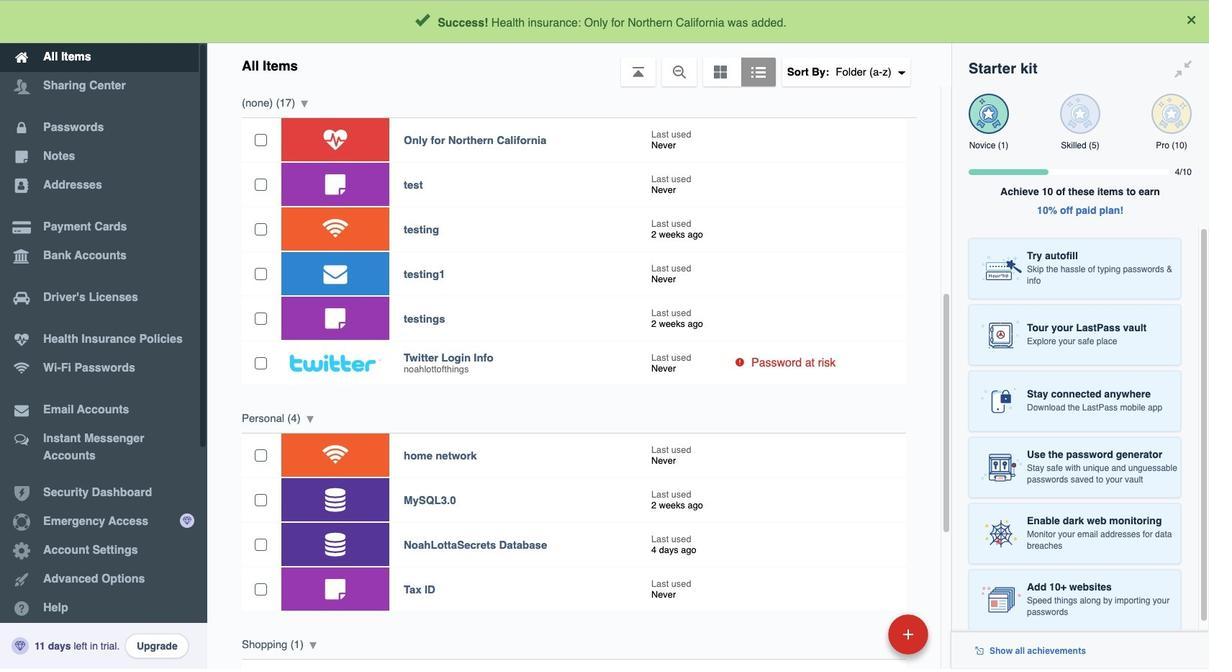 Task type: describe. For each thing, give the bounding box(es) containing it.
new item element
[[790, 614, 934, 655]]

search my vault text field
[[341, 6, 917, 37]]

main navigation navigation
[[0, 0, 207, 669]]

vault options navigation
[[207, 43, 952, 86]]

Search search field
[[341, 6, 917, 37]]



Task type: vqa. For each thing, say whether or not it's contained in the screenshot.
the New item IMAGE
no



Task type: locate. For each thing, give the bounding box(es) containing it.
alert
[[0, 0, 1210, 43]]

new item navigation
[[790, 610, 938, 669]]



